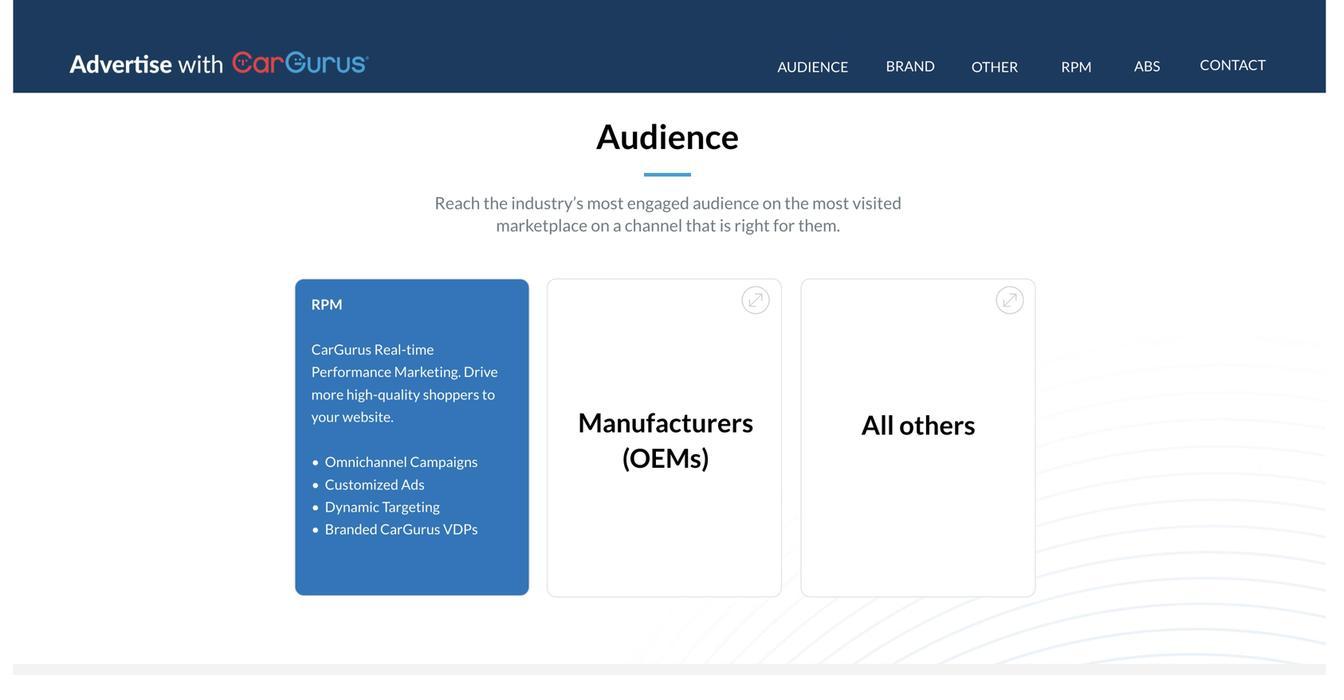 Task type: locate. For each thing, give the bounding box(es) containing it.
1 horizontal spatial most
[[691, 164, 722, 181]]

0 horizontal spatial the
[[411, 164, 432, 181]]

the up for
[[667, 164, 688, 181]]

on
[[648, 164, 664, 181], [502, 183, 518, 200]]

2 the from the left
[[667, 164, 688, 181]]

on left a
[[502, 183, 518, 200]]

engaged
[[533, 164, 586, 181]]

• left dynamic
[[265, 423, 272, 438]]

campaigns
[[349, 385, 406, 400]]

•
[[265, 385, 272, 400], [265, 404, 272, 419], [265, 423, 272, 438], [265, 443, 272, 457]]

a
[[521, 183, 528, 200]]

audience
[[589, 164, 645, 181]]

1 vertical spatial on
[[502, 183, 518, 200]]

for
[[657, 183, 676, 200]]

time
[[345, 290, 369, 304]]

0 horizontal spatial cargurus
[[265, 290, 316, 304]]

1 the from the left
[[411, 164, 432, 181]]

targeting
[[325, 423, 374, 438]]

1 • from the top
[[265, 385, 272, 400]]

visited
[[725, 164, 766, 181]]

cargurus down "targeting"
[[323, 443, 374, 457]]

1 horizontal spatial cargurus
[[323, 443, 374, 457]]

• left branded at the left
[[265, 443, 272, 457]]

vdps
[[377, 443, 406, 457]]

cargurus real-time performance marketing. drive more high-quality shoppers to your website. •  omnichannel campaigns •  customized ads •  dynamic targeting •  branded cargurus vdps
[[265, 290, 426, 457]]

on up for
[[648, 164, 664, 181]]

reach
[[369, 164, 408, 181]]

quality
[[321, 328, 357, 342]]

1 horizontal spatial on
[[648, 164, 664, 181]]

the right reach
[[411, 164, 432, 181]]

1 horizontal spatial the
[[667, 164, 688, 181]]

0 vertical spatial cargurus
[[265, 290, 316, 304]]

reach the industry's most engaged audience on the most visited marketplace on a channel that is right for them.
[[369, 164, 766, 200]]

most up a
[[499, 164, 530, 181]]

dynamic
[[276, 423, 323, 438]]

• down the your
[[265, 385, 272, 400]]

most
[[499, 164, 530, 181], [691, 164, 722, 181]]

cargurus
[[265, 290, 316, 304], [323, 443, 374, 457]]

0 horizontal spatial most
[[499, 164, 530, 181]]

your
[[265, 347, 289, 362]]

cargurus up performance at the left top of page
[[265, 290, 316, 304]]

is
[[612, 183, 622, 200]]

most up them.
[[691, 164, 722, 181]]

right
[[624, 183, 654, 200]]

channel
[[531, 183, 580, 200]]

• left customized
[[265, 404, 272, 419]]

the
[[411, 164, 432, 181], [667, 164, 688, 181]]

performance
[[265, 309, 333, 323]]

industry's
[[435, 164, 496, 181]]



Task type: describe. For each thing, give the bounding box(es) containing it.
more
[[265, 328, 292, 342]]

1 vertical spatial cargurus
[[323, 443, 374, 457]]

shoppers
[[360, 328, 407, 342]]

real-
[[318, 290, 345, 304]]

them.
[[679, 183, 714, 200]]

marketplace
[[422, 183, 500, 200]]

omnichannel
[[276, 385, 346, 400]]

branded
[[276, 443, 321, 457]]

1 most from the left
[[499, 164, 530, 181]]

4 • from the top
[[265, 443, 272, 457]]

drive
[[394, 309, 423, 323]]

website.
[[291, 347, 335, 362]]

ads
[[341, 404, 361, 419]]

0 vertical spatial on
[[648, 164, 664, 181]]

3 • from the top
[[265, 423, 272, 438]]

audience
[[507, 98, 628, 133]]

2 • from the top
[[265, 404, 272, 419]]

high-
[[295, 328, 321, 342]]

customized
[[276, 404, 339, 419]]

that
[[583, 183, 609, 200]]

marketing.
[[335, 309, 392, 323]]

2 most from the left
[[691, 164, 722, 181]]

0 horizontal spatial on
[[502, 183, 518, 200]]

to
[[410, 328, 421, 342]]



Task type: vqa. For each thing, say whether or not it's contained in the screenshot.
most
yes



